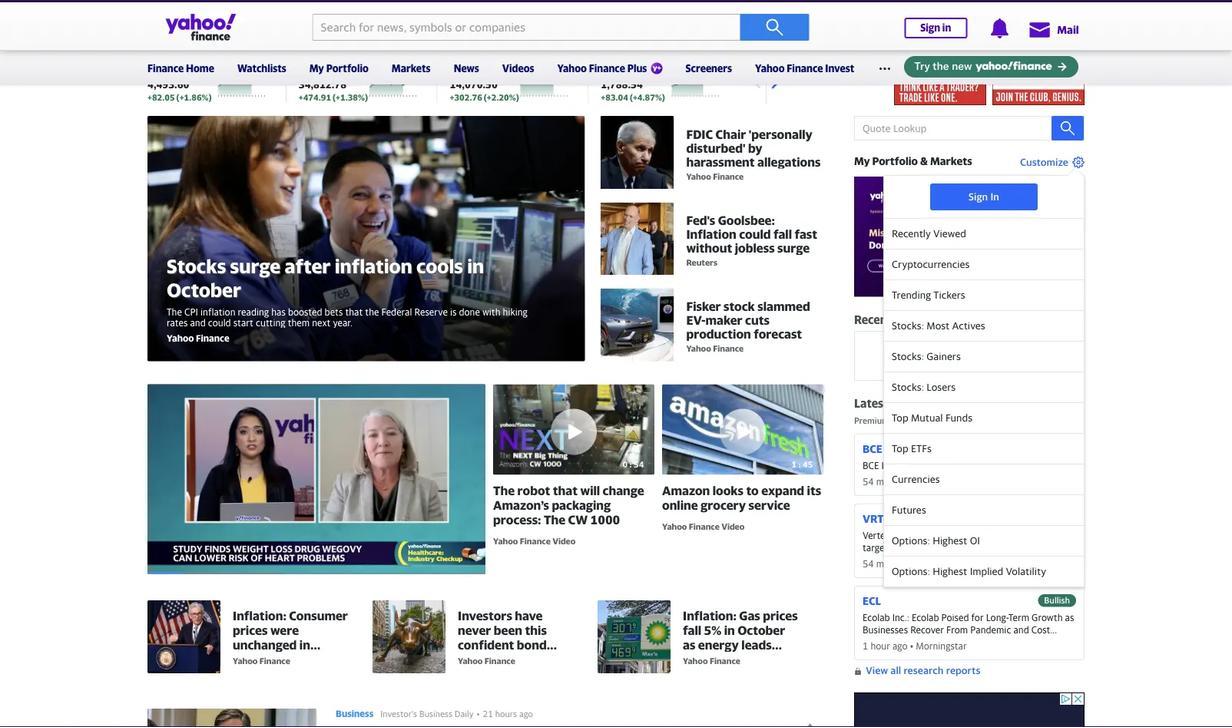 Task type: locate. For each thing, give the bounding box(es) containing it.
my portfolio
[[310, 62, 369, 74]]

inflation down 5%
[[683, 653, 733, 667]]

2
[[1014, 44, 1019, 54]]

amazon looks to expand its online grocery service
[[663, 484, 822, 513]]

survey
[[528, 667, 568, 682]]

1 vertical spatial &
[[997, 416, 1003, 426]]

2 vertical spatial inflation
[[683, 653, 733, 667]]

amazon
[[663, 484, 710, 498]]

is inside stocks surge after inflation cools in october the cpi inflation reading has boosted bets that the federal reserve is done with hiking rates and could start cutting them next year. yahoo finance
[[450, 307, 457, 317]]

1 horizontal spatial october
[[738, 623, 786, 638]]

my portfolio & markets
[[855, 155, 973, 167]]

dow 30 34,812.78 +474.91 (+1.38%)
[[299, 62, 368, 102]]

1 vertical spatial fall
[[683, 623, 702, 638]]

could inside fed's goolsbee: inflation could fall fast without jobless surge reuters
[[740, 227, 771, 242]]

section
[[855, 116, 1085, 728]]

0 vertical spatial 1
[[792, 460, 797, 470]]

cw
[[568, 513, 588, 528]]

the left robot
[[493, 484, 515, 498]]

actives
[[953, 320, 986, 332]]

0 horizontal spatial business
[[336, 709, 374, 720]]

advertisement region down reports
[[855, 693, 1085, 728]]

my up 34,812.78
[[310, 62, 324, 74]]

research
[[891, 397, 941, 411]]

yahoo finance video down process:
[[493, 537, 576, 547]]

vrtx
[[863, 513, 892, 526]]

october up slowdown
[[738, 623, 786, 638]]

0 vertical spatial inc.:
[[882, 461, 899, 471]]

hours right 21
[[495, 710, 517, 720]]

Search for news, symbols or companies text field
[[312, 14, 741, 41]]

reaffirming
[[901, 461, 949, 471]]

jobless
[[735, 241, 775, 255]]

stocks: gainers link
[[885, 342, 1084, 373]]

4,493.60
[[148, 79, 189, 91]]

2 : from the left
[[799, 460, 801, 470]]

fall left fast
[[774, 227, 792, 242]]

top down research
[[892, 412, 909, 424]]

cryptocurrencies
[[892, 258, 970, 270]]

1 horizontal spatial sign
[[969, 191, 989, 203]]

trending
[[892, 289, 932, 301]]

• down reaffirming
[[930, 476, 933, 487]]

highest for oi
[[933, 535, 968, 547]]

3 stocks: from the top
[[892, 381, 925, 393]]

portfolio
[[326, 62, 369, 74], [873, 155, 918, 167]]

0 vertical spatial my
[[310, 62, 324, 74]]

sign left in
[[969, 191, 989, 203]]

1 inside the ecolab inc.: ecolab poised for long-term growth as businesses recover from pandemic and cost inflation 1 hour ago • morningstar
[[863, 641, 869, 652]]

premium
[[855, 416, 890, 426]]

ago
[[913, 476, 928, 487], [913, 559, 928, 569], [893, 641, 908, 652], [519, 710, 533, 720]]

stocks: left your
[[892, 351, 925, 363]]

start
[[233, 317, 254, 328]]

as left 5%
[[683, 638, 696, 653]]

1 horizontal spatial :
[[799, 460, 801, 470]]

1 horizontal spatial inflation
[[335, 255, 413, 278]]

try the new yahoo finance image
[[905, 56, 1079, 78]]

& down quote lookup text field
[[921, 155, 928, 167]]

0 vertical spatial and
[[190, 317, 206, 328]]

1 horizontal spatial ecolab
[[912, 613, 940, 624]]

2 highest from the top
[[933, 566, 968, 578]]

0 horizontal spatial could
[[208, 317, 231, 328]]

: right 0
[[630, 460, 632, 470]]

portfolio inside "section"
[[873, 155, 918, 167]]

yahoo inside fisker stock slammed ev-maker cuts production forecast yahoo finance
[[687, 344, 712, 354]]

0 vertical spatial to
[[747, 484, 759, 498]]

federal
[[382, 307, 412, 317]]

latest research reports link
[[855, 396, 1018, 411]]

1 horizontal spatial 1
[[863, 641, 869, 652]]

my
[[310, 62, 324, 74], [855, 155, 870, 167]]

2 horizontal spatial yahoo finance
[[683, 657, 741, 667]]

1 horizontal spatial hours
[[1021, 44, 1044, 54]]

(+1.86%)
[[176, 92, 212, 102]]

0 vertical spatial fall
[[774, 227, 792, 242]]

could left start
[[208, 317, 231, 328]]

top for top mutual funds
[[892, 412, 909, 424]]

bce
[[863, 443, 883, 455], [863, 461, 880, 471]]

advertisement region down 3
[[993, 59, 1085, 105]]

russell 2000 link
[[601, 62, 660, 74]]

minutes down the mail
[[1053, 44, 1085, 54]]

1 horizontal spatial portfolio
[[873, 155, 918, 167]]

argus down the buy
[[936, 476, 960, 487]]

0 horizontal spatial the
[[167, 307, 182, 317]]

finance inside fdic chair 'personally disturbed' by harassment allegations yahoo finance
[[713, 171, 744, 181]]

1 left 45 on the bottom of page
[[792, 460, 797, 470]]

in right 5%
[[724, 623, 735, 638]]

54 inside the bce bce inc.: reaffirming buy 54 minutes ago • argus
[[863, 476, 874, 487]]

highest for implied
[[933, 566, 968, 578]]

1 horizontal spatial to
[[914, 543, 923, 554]]

yahoo finance premium logo image
[[651, 63, 663, 74]]

yahoo finance video for amazon's
[[493, 537, 576, 547]]

1 vertical spatial bce
[[863, 461, 880, 471]]

hours left 3
[[1021, 44, 1044, 54]]

minutes
[[1053, 44, 1085, 54], [877, 476, 910, 487], [877, 559, 910, 569]]

advertisement region up russell
[[244, 0, 989, 28]]

investors have never been this confident bond yields are headed lower: bofa survey image
[[373, 601, 446, 674]]

top inside top etfs link
[[892, 443, 909, 455]]

nasdaq
[[450, 62, 485, 74]]

yahoo down production
[[687, 344, 712, 354]]

ecolab up businesses
[[863, 613, 890, 624]]

all
[[891, 665, 902, 677]]

options: for options: highest implied volatility
[[892, 566, 931, 578]]

1 vertical spatial recently viewed link
[[855, 312, 960, 327]]

markets down quote lookup text field
[[931, 155, 973, 167]]

section containing recently viewed
[[855, 116, 1085, 728]]

0 horizontal spatial is
[[450, 307, 457, 317]]

recently up cryptocurrencies
[[892, 228, 931, 240]]

stocks: up research
[[892, 381, 925, 393]]

1 stocks: from the top
[[892, 320, 925, 332]]

yahoo up lower:
[[458, 657, 483, 667]]

0 horizontal spatial inflation
[[687, 227, 737, 242]]

1 : from the left
[[630, 460, 632, 470]]

inflation inside inflation: gas prices fall 5% in october as energy leads inflation slowdown
[[683, 653, 733, 667]]

: for change
[[630, 460, 632, 470]]

yahoo down search image
[[756, 62, 785, 74]]

top left etfs
[[892, 443, 909, 455]]

bce down bce link
[[863, 461, 880, 471]]

morningstar down recover
[[916, 641, 967, 652]]

to down pharmaceuticals
[[914, 543, 923, 554]]

0 vertical spatial recently
[[892, 228, 931, 240]]

0 horizontal spatial video
[[553, 537, 576, 547]]

1 vertical spatial recently
[[855, 313, 902, 327]]

0 vertical spatial as
[[1066, 613, 1075, 624]]

1 vertical spatial highest
[[933, 566, 968, 578]]

and right rates
[[190, 317, 206, 328]]

• inside the bce bce inc.: reaffirming buy 54 minutes ago • argus
[[930, 476, 933, 487]]

1 horizontal spatial and
[[1014, 625, 1030, 636]]

0 vertical spatial highest
[[933, 535, 968, 547]]

argus inside vrtx vertex pharmaceuticals incorporated: raising target price to $420 54 minutes ago • argus
[[936, 559, 960, 569]]

2 top from the top
[[892, 443, 909, 455]]

inflation: gas prices fall 5% in october as energy leads inflation slowdown
[[683, 609, 798, 667]]

1 vertical spatial 54
[[863, 476, 874, 487]]

1 vertical spatial yahoo finance video
[[493, 537, 576, 547]]

1 vertical spatial 1
[[863, 641, 869, 652]]

finance inside stocks surge after inflation cools in october the cpi inflation reading has boosted bets that the federal reserve is done with hiking rates and could start cutting them next year. yahoo finance
[[196, 333, 229, 344]]

yahoo finance invest link
[[756, 52, 855, 81]]

hours
[[1021, 44, 1044, 54], [495, 710, 517, 720]]

october inside inflation: gas prices fall 5% in october as energy leads inflation slowdown
[[738, 623, 786, 638]]

top
[[892, 412, 909, 424], [892, 443, 909, 455]]

morningstar down the reports
[[947, 416, 995, 426]]

markets link
[[392, 52, 431, 81]]

october
[[167, 278, 241, 302], [738, 623, 786, 638]]

0 vertical spatial could
[[740, 227, 771, 242]]

argus up top etfs link
[[1005, 416, 1028, 426]]

stocks: left most
[[892, 320, 925, 332]]

that left the will
[[553, 484, 578, 498]]

ago inside vrtx vertex pharmaceuticals incorporated: raising target price to $420 54 minutes ago • argus
[[913, 559, 928, 569]]

in right cools
[[467, 255, 484, 278]]

54 down bce link
[[863, 476, 874, 487]]

screeners link
[[686, 52, 733, 81]]

amazon looks to expand its online grocery service image
[[663, 385, 824, 476]]

2 horizontal spatial inflation
[[683, 653, 733, 667]]

october down 'stocks'
[[167, 278, 241, 302]]

video for process:
[[553, 537, 576, 547]]

1 : 45
[[792, 460, 813, 470]]

yahoo down harassment
[[687, 171, 712, 181]]

1 horizontal spatial markets
[[931, 155, 973, 167]]

0 vertical spatial sign
[[921, 22, 941, 34]]

0 vertical spatial portfolio
[[326, 62, 369, 74]]

yahoo inside "link"
[[756, 62, 785, 74]]

yahoo finance video down grocery
[[663, 522, 745, 532]]

inflation up the
[[335, 255, 413, 278]]

1 vertical spatial october
[[738, 623, 786, 638]]

october inside stocks surge after inflation cools in october the cpi inflation reading has boosted bets that the federal reserve is done with hiking rates and could start cutting them next year. yahoo finance
[[167, 278, 241, 302]]

ago right hour
[[893, 641, 908, 652]]

1 horizontal spatial that
[[553, 484, 578, 498]]

• down recover
[[911, 641, 914, 652]]

1 horizontal spatial as
[[1066, 613, 1075, 624]]

minutes down price in the right bottom of the page
[[877, 559, 910, 569]]

inflation down businesses
[[863, 637, 898, 648]]

yahoo finance for lower:
[[458, 657, 516, 667]]

customize button
[[1013, 156, 1085, 170]]

empty.
[[979, 348, 1010, 360]]

2 stocks: from the top
[[892, 351, 925, 363]]

video down cw
[[553, 537, 576, 547]]

0 vertical spatial top
[[892, 412, 909, 424]]

mail link
[[1029, 15, 1079, 43]]

sign inside "section"
[[969, 191, 989, 203]]

cost
[[1032, 625, 1051, 636]]

+82.05
[[148, 92, 175, 102]]

• inside vrtx vertex pharmaceuticals incorporated: raising target price to $420 54 minutes ago • argus
[[930, 559, 933, 569]]

fast
[[795, 227, 818, 242]]

fisker
[[687, 299, 721, 314]]

0 horizontal spatial and
[[190, 317, 206, 328]]

bce link
[[863, 443, 883, 455]]

(+1.38%)
[[333, 92, 368, 102]]

30
[[321, 62, 334, 74]]

stocks: for stocks: gainers
[[892, 351, 925, 363]]

1 horizontal spatial is
[[969, 348, 976, 360]]

1 vertical spatial sign
[[969, 191, 989, 203]]

1 vertical spatial options:
[[892, 566, 931, 578]]

sign up u.s.
[[921, 22, 941, 34]]

0 horizontal spatial to
[[747, 484, 759, 498]]

bce bce inc.: reaffirming buy 54 minutes ago • argus
[[863, 443, 970, 487]]

ecolab up recover
[[912, 613, 940, 624]]

as inside the ecolab inc.: ecolab poised for long-term growth as businesses recover from pandemic and cost inflation 1 hour ago • morningstar
[[1066, 613, 1075, 624]]

2 vertical spatial minutes
[[877, 559, 910, 569]]

1 vertical spatial portfolio
[[873, 155, 918, 167]]

: left 45 on the bottom of page
[[799, 460, 801, 470]]

as down bullish
[[1066, 613, 1075, 624]]

1 vertical spatial and
[[1014, 625, 1030, 636]]

• inside "business investor's business daily • 21 hours ago"
[[477, 710, 480, 720]]

inflation right the cpi at the top left of page
[[201, 307, 236, 317]]

0 horizontal spatial :
[[630, 460, 632, 470]]

could right "without"
[[740, 227, 771, 242]]

sign in
[[921, 22, 952, 34]]

0 vertical spatial october
[[167, 278, 241, 302]]

customize
[[1021, 156, 1069, 168]]

1 horizontal spatial inflation
[[863, 637, 898, 648]]

bce down premium on the bottom right of the page
[[863, 443, 883, 455]]

• down the '$420'
[[930, 559, 933, 569]]

54 down target
[[863, 559, 874, 569]]

that inside "the robot that will change amazon's packaging process: the cw 1000"
[[553, 484, 578, 498]]

recently viewed link down sign in link at the top of the page
[[885, 219, 1084, 250]]

ecl
[[863, 595, 882, 608]]

stocks: for stocks: losers
[[892, 381, 925, 393]]

could inside stocks surge after inflation cools in october the cpi inflation reading has boosted bets that the federal reserve is done with hiking rates and could start cutting them next year. yahoo finance
[[208, 317, 231, 328]]

3 yahoo finance from the left
[[683, 657, 741, 667]]

finance home link
[[148, 52, 214, 81]]

0 vertical spatial yahoo finance video
[[663, 522, 745, 532]]

2 options: from the top
[[892, 566, 931, 578]]

& up top etfs link
[[997, 416, 1003, 426]]

top etfs
[[892, 443, 932, 455]]

grocery
[[701, 498, 746, 513]]

my inside "section"
[[855, 155, 870, 167]]

1 left hour
[[863, 641, 869, 652]]

recently down trending
[[855, 313, 902, 327]]

1 options: from the top
[[892, 535, 931, 547]]

poised
[[942, 613, 970, 624]]

stocks: inside "link"
[[892, 320, 925, 332]]

viewed up cryptocurrencies
[[934, 228, 967, 240]]

cools
[[417, 255, 463, 278]]

inflation
[[687, 227, 737, 242], [863, 637, 898, 648]]

this
[[525, 623, 547, 638]]

news
[[454, 62, 479, 74]]

1 horizontal spatial my
[[855, 155, 870, 167]]

daily
[[455, 710, 474, 720]]

inflation up reuters
[[687, 227, 737, 242]]

recently viewed down trending
[[855, 313, 945, 327]]

next
[[312, 317, 331, 328]]

2 vertical spatial 54
[[863, 559, 874, 569]]

yahoo finance
[[233, 657, 290, 667], [458, 657, 516, 667], [683, 657, 741, 667]]

highest down the '$420'
[[933, 566, 968, 578]]

0 vertical spatial stocks:
[[892, 320, 925, 332]]

1 vertical spatial argus
[[936, 476, 960, 487]]

1 horizontal spatial the
[[493, 484, 515, 498]]

1 vertical spatial to
[[914, 543, 923, 554]]

in inside inflation: gas prices fall 5% in october as energy leads inflation slowdown
[[724, 623, 735, 638]]

1 vertical spatial video
[[553, 537, 576, 547]]

1 highest from the top
[[933, 535, 968, 547]]

business left daily
[[420, 710, 453, 720]]

1 vertical spatial markets
[[931, 155, 973, 167]]

1 vertical spatial is
[[969, 348, 976, 360]]

yahoo inside fdic chair 'personally disturbed' by harassment allegations yahoo finance
[[687, 171, 712, 181]]

my right allegations
[[855, 155, 870, 167]]

surge up reading
[[230, 255, 281, 278]]

options: inside "options: highest implied volatility" link
[[892, 566, 931, 578]]

0 horizontal spatial markets
[[392, 62, 431, 74]]

markets left news
[[392, 62, 431, 74]]

0 vertical spatial bce
[[863, 443, 883, 455]]

nasdaq 14,070.50 +302.76 (+2.20%)
[[450, 62, 519, 102]]

business investor's business daily • 21 hours ago
[[336, 709, 533, 720]]

growth
[[1032, 613, 1063, 624]]

inc.: inside the ecolab inc.: ecolab poised for long-term growth as businesses recover from pandemic and cost inflation 1 hour ago • morningstar
[[893, 613, 910, 624]]

forecast
[[754, 327, 803, 342]]

1 vertical spatial inflation
[[863, 637, 898, 648]]

options: inside options: highest oi link
[[892, 535, 931, 547]]

investors have never been this confident bond yields are headed lower: bofa survey
[[458, 609, 568, 682]]

yahoo down rates
[[167, 333, 194, 344]]

robot
[[518, 484, 551, 498]]

is left 'done'
[[450, 307, 457, 317]]

october for surge
[[167, 278, 241, 302]]

0 vertical spatial inflation
[[687, 227, 737, 242]]

0 vertical spatial that
[[345, 307, 363, 317]]

ago right 21
[[519, 710, 533, 720]]

advertisement region
[[244, 0, 989, 28], [895, 59, 987, 105], [993, 59, 1085, 105], [855, 693, 1085, 728]]

view all research reports
[[866, 665, 981, 677]]

player iframe element
[[148, 385, 486, 575]]

0 horizontal spatial yahoo finance video
[[493, 537, 576, 547]]

yahoo finance invest
[[756, 62, 855, 74]]

business inside "business investor's business daily • 21 hours ago"
[[420, 710, 453, 720]]

stocks surge after inflation cools in october image
[[148, 116, 585, 362]]

fdic chair 'personally disturbed' by harassment allegations image
[[601, 116, 674, 190]]

to inside vrtx vertex pharmaceuticals incorporated: raising target price to $420 54 minutes ago • argus
[[914, 543, 923, 554]]

business left investor's
[[336, 709, 374, 720]]

fed's goolsbee: inflation could fall fast without jobless surge reuters
[[687, 213, 818, 268]]

stocks:
[[892, 320, 925, 332], [892, 351, 925, 363], [892, 381, 925, 393]]

ago inside the ecolab inc.: ecolab poised for long-term growth as businesses recover from pandemic and cost inflation 1 hour ago • morningstar
[[893, 641, 908, 652]]

argus down the '$420'
[[936, 559, 960, 569]]

1 horizontal spatial business
[[420, 710, 453, 720]]

1 vertical spatial inflation
[[201, 307, 236, 317]]

options: down futures
[[892, 535, 931, 547]]

54 inside vrtx vertex pharmaceuticals incorporated: raising target price to $420 54 minutes ago • argus
[[863, 559, 874, 569]]

argus inside the bce bce inc.: reaffirming buy 54 minutes ago • argus
[[936, 476, 960, 487]]

0 horizontal spatial sign
[[921, 22, 941, 34]]

1 horizontal spatial fall
[[774, 227, 792, 242]]

surge inside fed's goolsbee: inflation could fall fast without jobless surge reuters
[[778, 241, 810, 255]]

0 horizontal spatial &
[[921, 155, 928, 167]]

that left the
[[345, 307, 363, 317]]

advertisement region down u.s.
[[895, 59, 987, 105]]

2 horizontal spatial the
[[544, 513, 566, 528]]

top for top etfs
[[892, 443, 909, 455]]

ago down the '$420'
[[913, 559, 928, 569]]

0 horizontal spatial inflation
[[201, 307, 236, 317]]

1 vertical spatial top
[[892, 443, 909, 455]]

highest
[[933, 535, 968, 547], [933, 566, 968, 578]]

0 horizontal spatial october
[[167, 278, 241, 302]]

0 vertical spatial markets
[[392, 62, 431, 74]]

cpi
[[184, 307, 198, 317]]

54 right 0
[[634, 460, 644, 470]]

portfolio for my portfolio & markets
[[873, 155, 918, 167]]

1 vertical spatial my
[[855, 155, 870, 167]]

inc.: down bce link
[[882, 461, 899, 471]]

0 vertical spatial recently viewed
[[892, 228, 967, 240]]

minutes up futures
[[877, 476, 910, 487]]

as
[[1066, 613, 1075, 624], [683, 638, 696, 653]]

• left 21
[[477, 710, 480, 720]]

1 horizontal spatial video
[[722, 522, 745, 532]]

screeners
[[686, 62, 733, 74]]

and down term
[[1014, 625, 1030, 636]]

1 vertical spatial could
[[208, 317, 231, 328]]

invest
[[826, 62, 855, 74]]

fall left 5%
[[683, 623, 702, 638]]

recently viewed up cryptocurrencies
[[892, 228, 967, 240]]

search image
[[1061, 121, 1076, 136]]

to right looks
[[747, 484, 759, 498]]

1 top from the top
[[892, 412, 909, 424]]

1000
[[591, 513, 620, 528]]

surge right jobless
[[778, 241, 810, 255]]

0 vertical spatial recently viewed link
[[885, 219, 1084, 250]]

2 yahoo finance from the left
[[458, 657, 516, 667]]

as inside inflation: gas prices fall 5% in october as energy leads inflation slowdown
[[683, 638, 696, 653]]

highest left oi
[[933, 535, 968, 547]]

0 horizontal spatial yahoo finance
[[233, 657, 290, 667]]

video down grocery
[[722, 522, 745, 532]]

the left the cpi at the top left of page
[[167, 307, 182, 317]]

funds
[[946, 412, 973, 424]]

0 vertical spatial morningstar
[[947, 416, 995, 426]]

sign for sign in
[[921, 22, 941, 34]]

my for my portfolio
[[310, 62, 324, 74]]

inc.: up businesses
[[893, 613, 910, 624]]

0 horizontal spatial fall
[[683, 623, 702, 638]]

could
[[740, 227, 771, 242], [208, 317, 231, 328]]

social media share article menu image
[[802, 723, 818, 728]]

0 vertical spatial &
[[921, 155, 928, 167]]

ago down reaffirming
[[913, 476, 928, 487]]

0 horizontal spatial that
[[345, 307, 363, 317]]

1 vertical spatial that
[[553, 484, 578, 498]]

plus
[[628, 62, 647, 74]]



Task type: vqa. For each thing, say whether or not it's contained in the screenshot.


Task type: describe. For each thing, give the bounding box(es) containing it.
0 vertical spatial viewed
[[934, 228, 967, 240]]

inflation inside fed's goolsbee: inflation could fall fast without jobless surge reuters
[[687, 227, 737, 242]]

1 horizontal spatial &
[[997, 416, 1003, 426]]

yahoo finance for inflation
[[683, 657, 741, 667]]

yahoo inside stocks surge after inflation cools in october the cpi inflation reading has boosted bets that the federal reserve is done with hiking rates and could start cutting them next year. yahoo finance
[[167, 333, 194, 344]]

2 bce from the top
[[863, 461, 880, 471]]

500
[[168, 62, 187, 74]]

0 vertical spatial inflation
[[335, 255, 413, 278]]

reports
[[944, 397, 987, 411]]

long-
[[987, 613, 1009, 624]]

2000
[[635, 62, 660, 74]]

and inside stocks surge after inflation cools in october the cpi inflation reading has boosted bets that the federal reserve is done with hiking rates and could start cutting them next year. yahoo finance
[[190, 317, 206, 328]]

next image
[[764, 71, 787, 94]]

options: highest oi
[[892, 535, 981, 547]]

that inside stocks surge after inflation cools in october the cpi inflation reading has boosted bets that the federal reserve is done with hiking rates and could start cutting them next year. yahoo finance
[[345, 307, 363, 317]]

vertex
[[863, 531, 891, 542]]

options: highest oi link
[[885, 526, 1084, 557]]

production
[[687, 327, 752, 342]]

currencies link
[[885, 465, 1084, 496]]

in inside stocks surge after inflation cools in october the cpi inflation reading has boosted bets that the federal reserve is done with hiking rates and could start cutting them next year. yahoo finance
[[467, 255, 484, 278]]

stocks: losers
[[892, 381, 956, 393]]

sign in link
[[931, 184, 1038, 210]]

for
[[972, 613, 984, 624]]

to inside amazon looks to expand its online grocery service
[[747, 484, 759, 498]]

morningstar inside the ecolab inc.: ecolab poised for long-term growth as businesses recover from pandemic and cost inflation 1 hour ago • morningstar
[[916, 641, 967, 652]]

been
[[494, 623, 523, 638]]

hiking
[[503, 307, 528, 317]]

yahoo finance video for online
[[663, 522, 745, 532]]

bofa
[[496, 667, 526, 682]]

1,788.54
[[601, 79, 643, 91]]

businesses
[[863, 625, 908, 636]]

hours inside "business investor's business daily • 21 hours ago"
[[495, 710, 517, 720]]

the robot that will change amazon's packaging process: the cw 1000
[[493, 484, 645, 528]]

maker
[[706, 313, 743, 328]]

0 vertical spatial minutes
[[1053, 44, 1085, 54]]

nasdaq link
[[450, 62, 485, 74]]

portfolio for my portfolio
[[326, 62, 369, 74]]

yahoo down energy
[[683, 657, 708, 667]]

cryptocurrencies link
[[885, 250, 1084, 280]]

rates
[[167, 317, 188, 328]]

1 ecolab from the left
[[863, 613, 890, 624]]

surge inside stocks surge after inflation cools in october the cpi inflation reading has boosted bets that the federal reserve is done with hiking rates and could start cutting them next year. yahoo finance
[[230, 255, 281, 278]]

Quote Lookup text field
[[855, 116, 1085, 141]]

top etfs link
[[885, 434, 1084, 465]]

its
[[807, 484, 822, 498]]

video for service
[[722, 522, 745, 532]]

hour
[[871, 641, 891, 652]]

slowdown
[[736, 653, 793, 667]]

1 vertical spatial recently viewed
[[855, 313, 945, 327]]

1 vertical spatial viewed
[[905, 313, 945, 327]]

october for gas
[[738, 623, 786, 638]]

inflation inside the ecolab inc.: ecolab poised for long-term growth as businesses recover from pandemic and cost inflation 1 hour ago • morningstar
[[863, 637, 898, 648]]

finance inside fisker stock slammed ev-maker cuts production forecast yahoo finance
[[713, 344, 744, 354]]

2 vertical spatial the
[[544, 513, 566, 528]]

0 vertical spatial hours
[[1021, 44, 1044, 54]]

in left '2'
[[1005, 44, 1012, 54]]

$420
[[926, 543, 947, 554]]

inflation: consumer prices were unchanged in october, core inflation rises at slowest pace since september 2021 image
[[148, 601, 221, 674]]

1 yahoo finance from the left
[[233, 657, 290, 667]]

incorporated:
[[964, 531, 1021, 542]]

the inside stocks surge after inflation cools in october the cpi inflation reading has boosted bets that the federal reserve is done with hiking rates and could start cutting them next year. yahoo finance
[[167, 307, 182, 317]]

ago inside the bce bce inc.: reaffirming buy 54 minutes ago • argus
[[913, 476, 928, 487]]

yahoo left russell
[[558, 62, 587, 74]]

ago inside "business investor's business daily • 21 hours ago"
[[519, 710, 533, 720]]

markets inside "section"
[[931, 155, 973, 167]]

(+4.87%)
[[630, 92, 665, 102]]

options: highest implied volatility
[[892, 566, 1047, 578]]

stocks: most actives
[[892, 320, 986, 332]]

bullish
[[1045, 596, 1071, 606]]

packaging
[[552, 498, 611, 513]]

them
[[288, 317, 310, 328]]

+83.04
[[601, 92, 629, 102]]

search image
[[766, 18, 784, 37]]

bets
[[325, 307, 343, 317]]

• inside the ecolab inc.: ecolab poised for long-term growth as businesses recover from pandemic and cost inflation 1 hour ago • morningstar
[[911, 641, 914, 652]]

: for its
[[799, 460, 801, 470]]

trending tickers
[[892, 289, 966, 301]]

process:
[[493, 513, 542, 528]]

russell
[[601, 62, 633, 74]]

yahoo down online
[[663, 522, 687, 532]]

fed's goolsbee: inflation could fall fast without jobless surge image
[[601, 202, 674, 276]]

1 vertical spatial the
[[493, 484, 515, 498]]

1 bce from the top
[[863, 443, 883, 455]]

inc.: inside the bce bce inc.: reaffirming buy 54 minutes ago • argus
[[882, 461, 899, 471]]

2 ecolab from the left
[[912, 613, 940, 624]]

stock
[[724, 299, 755, 314]]

and inside the ecolab inc.: ecolab poised for long-term growth as businesses recover from pandemic and cost inflation 1 hour ago • morningstar
[[1014, 625, 1030, 636]]

0 vertical spatial argus
[[1005, 416, 1028, 426]]

5%
[[704, 623, 722, 638]]

your list is empty.
[[930, 348, 1010, 360]]

options: for options: highest oi
[[892, 535, 931, 547]]

previous image
[[746, 71, 769, 94]]

fisker stock slammed ev-maker cuts production forecast image
[[601, 289, 674, 362]]

etfs
[[911, 443, 932, 455]]

fall inside inflation: gas prices fall 5% in october as energy leads inflation slowdown
[[683, 623, 702, 638]]

is inside "section"
[[969, 348, 976, 360]]

u.s. markets close in 2 hours 3 minutes
[[931, 44, 1085, 54]]

from
[[925, 416, 945, 426]]

inflation:
[[683, 609, 737, 623]]

are
[[495, 653, 514, 667]]

in up u.s.
[[943, 22, 952, 34]]

my for my portfolio & markets
[[855, 155, 870, 167]]

yahoo down process:
[[493, 537, 518, 547]]

markets
[[948, 44, 981, 54]]

implied
[[970, 566, 1004, 578]]

premium analysis from morningstar & argus
[[855, 416, 1028, 426]]

yahoo finance link
[[148, 601, 373, 674]]

home
[[186, 62, 214, 74]]

oi
[[970, 535, 981, 547]]

trending tickers link
[[885, 280, 1084, 311]]

0 vertical spatial 54
[[634, 460, 644, 470]]

gainers
[[927, 351, 961, 363]]

yahoo right inflation: consumer prices were unchanged in october, core inflation rises at slowest pace since september 2021 image at the left of page
[[233, 657, 258, 667]]

fall inside fed's goolsbee: inflation could fall fast without jobless surge reuters
[[774, 227, 792, 242]]

stocks: gainers
[[892, 351, 961, 363]]

+302.76
[[450, 92, 483, 102]]

stocks: for stocks: most actives
[[892, 320, 925, 332]]

inflation: gas prices fall 5% in october as energy leads inflation slowdown image
[[598, 601, 671, 674]]

missed the event? image
[[855, 177, 1085, 297]]

has
[[271, 307, 286, 317]]

minutes inside the bce bce inc.: reaffirming buy 54 minutes ago • argus
[[877, 476, 910, 487]]

fdic chair 'personally disturbed' by harassment allegations yahoo finance
[[687, 127, 821, 181]]

leads
[[742, 638, 772, 653]]

slammed
[[758, 299, 811, 314]]

recover
[[911, 625, 945, 636]]

the robot that will change amazon's packaging process: the cw 1000 image
[[493, 385, 655, 476]]

latest
[[855, 397, 889, 411]]

confident
[[458, 638, 514, 653]]

my portfolio link
[[310, 52, 369, 81]]

never
[[458, 623, 491, 638]]

sign for sign in
[[969, 191, 989, 203]]

with
[[483, 307, 501, 317]]

online
[[663, 498, 698, 513]]

ecolab inc.: ecolab poised for long-term growth as businesses recover from pandemic and cost inflation 1 hour ago • morningstar
[[863, 613, 1075, 652]]

45
[[803, 460, 813, 470]]

notifications image
[[990, 18, 1010, 38]]

top mutual funds
[[892, 412, 973, 424]]

raising
[[1023, 531, 1053, 542]]

cuts
[[746, 313, 770, 328]]

russell 2000 1,788.54 +83.04 (+4.87%)
[[601, 62, 665, 102]]

finance inside "link"
[[787, 62, 824, 74]]

vrtx link
[[863, 513, 892, 526]]

lower:
[[458, 667, 494, 682]]

after
[[285, 255, 331, 278]]

dow
[[299, 62, 319, 74]]

minutes inside vrtx vertex pharmaceuticals incorporated: raising target price to $420 54 minutes ago • argus
[[877, 559, 910, 569]]

goolsbee:
[[718, 213, 775, 228]]



